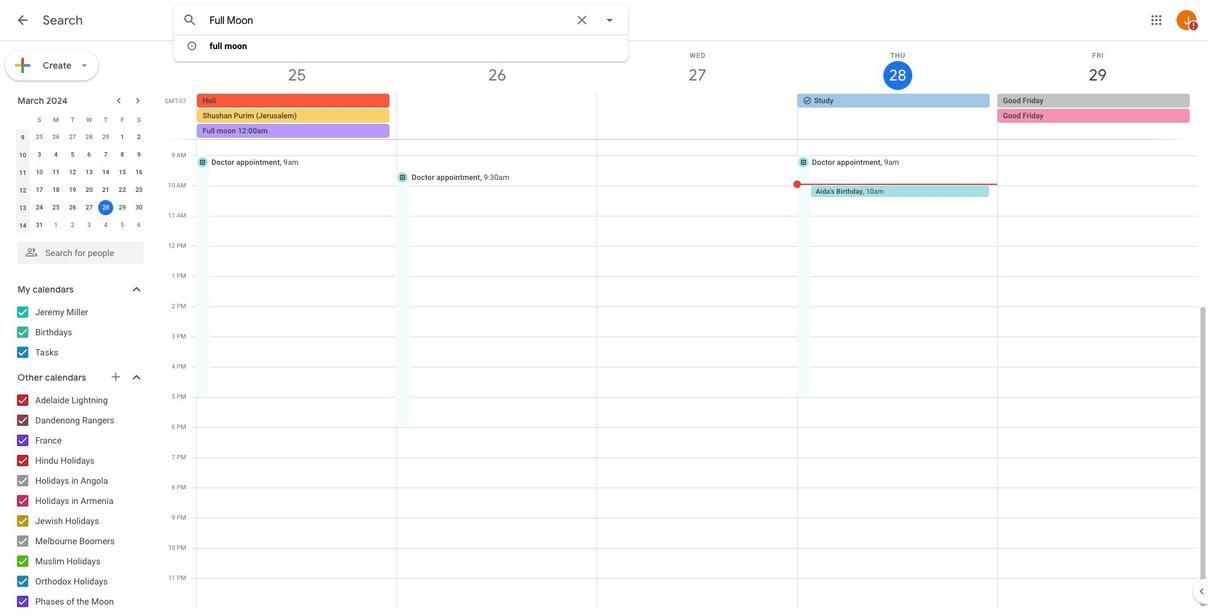 Task type: vqa. For each thing, say whether or not it's contained in the screenshot.
row
yes



Task type: locate. For each thing, give the bounding box(es) containing it.
11 element
[[48, 165, 64, 180]]

21 element
[[98, 183, 113, 198]]

31 element
[[32, 218, 47, 233]]

None search field
[[0, 237, 156, 264]]

6 element
[[82, 147, 97, 162]]

22 element
[[115, 183, 130, 198]]

column header
[[14, 111, 31, 128]]

search options image
[[597, 8, 623, 33]]

april 3 element
[[82, 218, 97, 233]]

grid
[[161, 41, 1209, 609]]

clear search image
[[570, 8, 595, 33]]

february 29 element
[[98, 130, 113, 145]]

go back image
[[15, 13, 30, 28]]

1 element
[[115, 130, 130, 145]]

5 element
[[65, 147, 80, 162]]

cell
[[197, 94, 397, 139], [397, 94, 597, 139], [597, 94, 798, 139], [998, 94, 1198, 139], [98, 199, 114, 217]]

row
[[191, 94, 1209, 139], [14, 111, 147, 128], [14, 128, 147, 146], [14, 146, 147, 164], [14, 164, 147, 181], [14, 181, 147, 199], [14, 199, 147, 217], [14, 217, 147, 234]]

8 element
[[115, 147, 130, 162]]

Search text field
[[210, 14, 567, 27]]

row group inside "march 2024" grid
[[14, 128, 147, 234]]

april 2 element
[[65, 218, 80, 233]]

7 element
[[98, 147, 113, 162]]

row group
[[14, 128, 147, 234]]

10 element
[[32, 165, 47, 180]]

3 element
[[32, 147, 47, 162]]

add other calendars image
[[110, 371, 122, 383]]

heading
[[43, 13, 83, 28]]

23 element
[[131, 183, 147, 198]]

12 element
[[65, 165, 80, 180]]

25 element
[[48, 200, 64, 215]]

17 element
[[32, 183, 47, 198]]

14 element
[[98, 165, 113, 180]]

february 26 element
[[48, 130, 64, 145]]

4 element
[[48, 147, 64, 162]]

None search field
[[174, 5, 628, 62]]



Task type: describe. For each thing, give the bounding box(es) containing it.
27 element
[[82, 200, 97, 215]]

20 element
[[82, 183, 97, 198]]

19 element
[[65, 183, 80, 198]]

april 5 element
[[115, 218, 130, 233]]

28, today element
[[98, 200, 113, 215]]

13 element
[[82, 165, 97, 180]]

2 element
[[131, 130, 147, 145]]

april 4 element
[[98, 218, 113, 233]]

18 element
[[48, 183, 64, 198]]

24 element
[[32, 200, 47, 215]]

march 2024 grid
[[12, 111, 147, 234]]

26 element
[[65, 200, 80, 215]]

29 element
[[115, 200, 130, 215]]

column header inside "march 2024" grid
[[14, 111, 31, 128]]

15 element
[[115, 165, 130, 180]]

Search for people text field
[[25, 242, 136, 264]]

april 1 element
[[48, 218, 64, 233]]

april 6 element
[[131, 218, 147, 233]]

my calendars list
[[3, 302, 156, 363]]

february 27 element
[[65, 130, 80, 145]]

16 element
[[131, 165, 147, 180]]

february 25 element
[[32, 130, 47, 145]]

search image
[[178, 8, 203, 33]]

30 element
[[131, 200, 147, 215]]

cell inside row group
[[98, 199, 114, 217]]

february 28 element
[[82, 130, 97, 145]]

9 element
[[131, 147, 147, 162]]

other calendars list
[[3, 390, 156, 609]]



